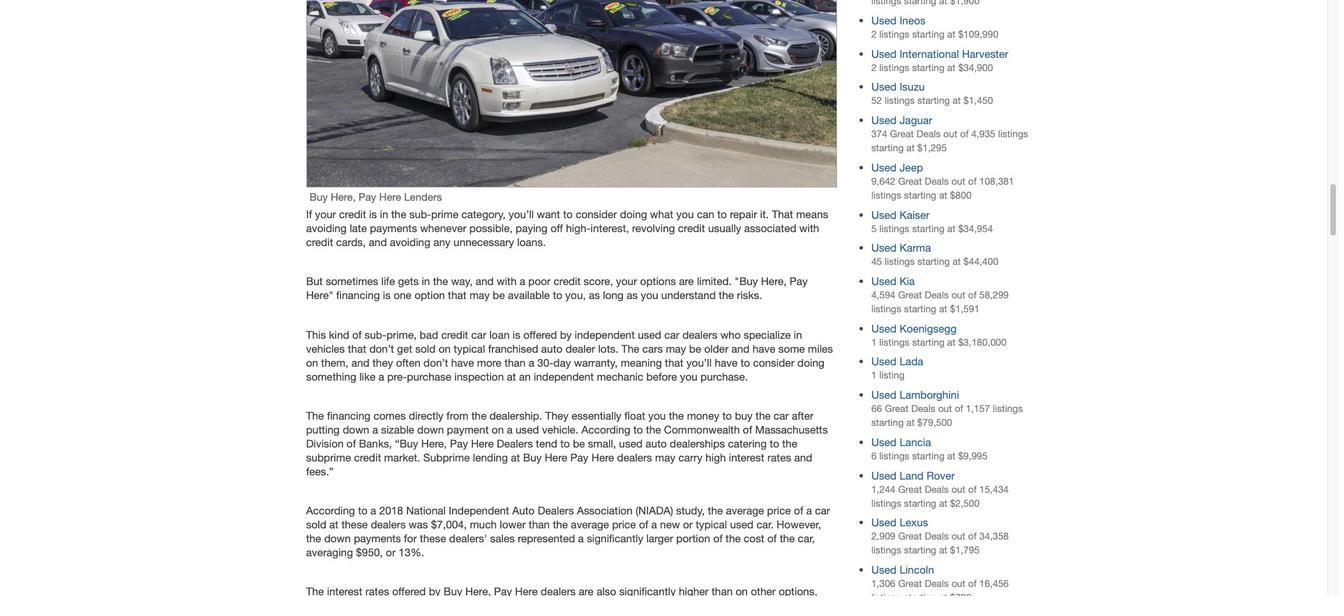 Task type: vqa. For each thing, say whether or not it's contained in the screenshot.


Task type: describe. For each thing, give the bounding box(es) containing it.
used for used international harvester 2 listings starting at $34,900
[[872, 47, 897, 60]]

in inside but sometimes life gets in the way, and with a poor credit score, your options are limited. "buy here, pay here" financing is one option that may be available to you, as long as you understand the risks.
[[422, 275, 430, 288]]

out for used jeep
[[952, 176, 966, 187]]

1 horizontal spatial don't
[[424, 356, 448, 369]]

inspection
[[455, 370, 504, 383]]

"buy
[[735, 275, 758, 288]]

car down 'understand'
[[665, 328, 680, 341]]

starting inside 9,642 great deals out of 108,381 listings starting at
[[904, 190, 937, 201]]

2 as from the left
[[627, 289, 638, 302]]

374 great deals out of 4,935 listings starting at
[[872, 128, 1029, 154]]

how much is my car worth-pic-8720915528760084618-1600x1200 image
[[306, 0, 838, 188]]

at inside '1,244 great deals out of 15,434 listings starting at'
[[940, 498, 948, 509]]

they
[[373, 356, 393, 369]]

at inside 9,642 great deals out of 108,381 listings starting at
[[940, 190, 948, 201]]

(niada)
[[636, 505, 674, 517]]

that inside but sometimes life gets in the way, and with a poor credit score, your options are limited. "buy here, pay here" financing is one option that may be available to you, as long as you understand the risks.
[[448, 289, 467, 302]]

0 horizontal spatial average
[[571, 519, 609, 531]]

$950,
[[356, 547, 383, 559]]

long
[[603, 289, 624, 302]]

down inside according to a 2018 national independent auto dealers association (niada) study, the average price of a car sold at these dealers was $7,004, much lower than the average price of a new or typical used car. however, the down payments for these dealers' sales represented a significantly larger portion of the cost of the car, averaging $950, or 13%.
[[324, 533, 351, 545]]

larger
[[647, 533, 674, 545]]

international
[[900, 47, 959, 60]]

high
[[706, 451, 726, 464]]

doing inside the 'this kind of sub-prime, bad credit car loan is offered by independent used car dealers who specialize in vehicles that don't get sold on typical franchised auto dealer lots. the cars may be older and have some miles on them, and they often don't have more than a 30-day warranty, meaning that you'll have to consider doing something like a pre-purchase inspection at an independent mechanic before you purchase.'
[[798, 356, 825, 369]]

be inside the financing comes directly from the dealership. they essentially float you the money to buy the car after putting down a sizable down payment on a used vehicle. according to the commonwealth of massachusetts division of banks, "buy here, pay here dealers tend to be small, used auto dealerships catering to the subprime credit market. subprime lending at buy here pay here dealers may carry high interest rates and fees."
[[573, 437, 585, 450]]

your inside but sometimes life gets in the way, and with a poor credit score, your options are limited. "buy here, pay here" financing is one option that may be available to you, as long as you understand the risks.
[[616, 275, 637, 288]]

franchised
[[488, 342, 539, 355]]

of left banks,
[[347, 437, 356, 450]]

options
[[640, 275, 676, 288]]

dealers inside the 'this kind of sub-prime, bad credit car loan is offered by independent used car dealers who specialize in vehicles that don't get sold on typical franchised auto dealer lots. the cars may be older and have some miles on them, and they often don't have more than a 30-day warranty, meaning that you'll have to consider doing something like a pre-purchase inspection at an independent mechanic before you purchase.'
[[683, 328, 718, 341]]

to inside the 'this kind of sub-prime, bad credit car loan is offered by independent used car dealers who specialize in vehicles that don't get sold on typical franchised auto dealer lots. the cars may be older and have some miles on them, and they often don't have more than a 30-day warranty, meaning that you'll have to consider doing something like a pre-purchase inspection at an independent mechanic before you purchase.'
[[741, 356, 750, 369]]

limited.
[[697, 275, 732, 288]]

down up banks,
[[343, 424, 370, 436]]

one
[[394, 289, 412, 302]]

float
[[625, 410, 646, 422]]

lots.
[[598, 342, 619, 355]]

here down small,
[[592, 451, 614, 464]]

you'll inside buy here, pay here lenders if your credit is in the sub-prime category, you'll want to consider doing what you can to repair it. that means avoiding late payments whenever possible, paying off high-interest, revolving credit usually associated with credit cards, and avoiding any unnecessary loans.
[[509, 208, 534, 221]]

offered
[[524, 328, 557, 341]]

0 vertical spatial independent
[[575, 328, 635, 341]]

4,594
[[872, 290, 896, 301]]

used for used koenigsegg 1 listings starting at $3,180,000
[[872, 322, 897, 335]]

used land rover link
[[872, 469, 955, 482]]

a left the "2018"
[[371, 505, 376, 517]]

after
[[792, 410, 814, 422]]

at inside used karma 45 listings starting at $44,400
[[953, 256, 961, 268]]

at inside used international harvester 2 listings starting at $34,900
[[948, 62, 956, 73]]

financing inside the financing comes directly from the dealership. they essentially float you the money to buy the car after putting down a sizable down payment on a used vehicle. according to the commonwealth of massachusetts division of banks, "buy here, pay here dealers tend to be small, used auto dealerships catering to the subprime credit market. subprime lending at buy here pay here dealers may carry high interest rates and fees."
[[327, 410, 371, 422]]

want
[[537, 208, 560, 221]]

with inside but sometimes life gets in the way, and with a poor credit score, your options are limited. "buy here, pay here" financing is one option that may be available to you, as long as you understand the risks.
[[497, 275, 517, 288]]

the left the cost
[[726, 533, 741, 545]]

used ineos 2 listings starting at $109,990
[[872, 14, 999, 40]]

used karma 45 listings starting at $44,400
[[872, 242, 999, 268]]

used lada 1 listing
[[872, 356, 924, 381]]

on for don't
[[439, 342, 451, 355]]

2,909 great deals out of 34,358 listings starting at
[[872, 531, 1009, 557]]

used for used kia
[[872, 275, 897, 288]]

to up high-
[[563, 208, 573, 221]]

1 horizontal spatial or
[[683, 519, 693, 531]]

here down tend at the left bottom of the page
[[545, 451, 568, 464]]

sold inside according to a 2018 national independent auto dealers association (niada) study, the average price of a car sold at these dealers was $7,004, much lower than the average price of a new or typical used car. however, the down payments for these dealers' sales represented a significantly larger portion of the cost of the car, averaging $950, or 13%.
[[306, 519, 327, 531]]

directly
[[409, 410, 444, 422]]

older
[[705, 342, 729, 355]]

portion
[[677, 533, 711, 545]]

starting inside 'used koenigsegg 1 listings starting at $3,180,000'
[[913, 337, 945, 348]]

isuzu
[[900, 80, 925, 93]]

dealer
[[566, 342, 595, 355]]

payment
[[447, 424, 489, 436]]

1 horizontal spatial avoiding
[[390, 236, 431, 249]]

consider inside the 'this kind of sub-prime, bad credit car loan is offered by independent used car dealers who specialize in vehicles that don't get sold on typical franchised auto dealer lots. the cars may be older and have some miles on them, and they often don't have more than a 30-day warranty, meaning that you'll have to consider doing something like a pre-purchase inspection at an independent mechanic before you purchase.'
[[753, 356, 795, 369]]

credit inside the financing comes directly from the dealership. they essentially float you the money to buy the car after putting down a sizable down payment on a used vehicle. according to the commonwealth of massachusetts division of banks, "buy here, pay here dealers tend to be small, used auto dealerships catering to the subprime credit market. subprime lending at buy here pay here dealers may carry high interest rates and fees."
[[354, 451, 381, 464]]

score,
[[584, 275, 613, 288]]

0 vertical spatial don't
[[370, 342, 394, 355]]

kia
[[900, 275, 915, 288]]

at inside the financing comes directly from the dealership. they essentially float you the money to buy the car after putting down a sizable down payment on a used vehicle. according to the commonwealth of massachusetts division of banks, "buy here, pay here dealers tend to be small, used auto dealerships catering to the subprime credit market. subprime lending at buy here pay here dealers may carry high interest rates and fees."
[[511, 451, 520, 464]]

5
[[872, 223, 877, 234]]

associated
[[745, 222, 797, 235]]

listings inside 9,642 great deals out of 108,381 listings starting at
[[872, 190, 902, 201]]

the right buy
[[756, 410, 771, 422]]

of up catering
[[743, 424, 753, 436]]

16,456
[[980, 579, 1009, 590]]

available
[[508, 289, 550, 302]]

this kind of sub-prime, bad credit car loan is offered by independent used car dealers who specialize in vehicles that don't get sold on typical franchised auto dealer lots. the cars may be older and have some miles on them, and they often don't have more than a 30-day warranty, meaning that you'll have to consider doing something like a pre-purchase inspection at an independent mechanic before you purchase.
[[306, 328, 833, 383]]

the up payment
[[472, 410, 487, 422]]

are
[[679, 275, 694, 288]]

great for jeep
[[899, 176, 922, 187]]

dealers'
[[449, 533, 487, 545]]

6
[[872, 451, 877, 462]]

a inside but sometimes life gets in the way, and with a poor credit score, your options are limited. "buy here, pay here" financing is one option that may be available to you, as long as you understand the risks.
[[520, 275, 526, 288]]

the down massachusetts at the right of the page
[[783, 437, 798, 450]]

of right portion
[[714, 533, 723, 545]]

used lincoln link
[[872, 564, 935, 577]]

credit up late
[[339, 208, 366, 221]]

the up "averaging" at left bottom
[[306, 533, 321, 545]]

pay down small,
[[571, 451, 589, 464]]

used international harvester link
[[872, 47, 1009, 60]]

repair
[[730, 208, 758, 221]]

1 horizontal spatial these
[[420, 533, 446, 545]]

starting inside '1,244 great deals out of 15,434 listings starting at'
[[904, 498, 937, 509]]

credit down the if
[[306, 236, 333, 249]]

purchase.
[[701, 370, 748, 383]]

of inside 66 great deals out of 1,157 listings starting at
[[955, 404, 964, 415]]

at inside 4,594 great deals out of 58,299 listings starting at
[[940, 304, 948, 315]]

used karma link
[[872, 242, 931, 254]]

ineos
[[900, 14, 926, 26]]

starting inside 2,909 great deals out of 34,358 listings starting at
[[904, 545, 937, 557]]

at inside 1,306 great deals out of 16,456 listings starting at
[[940, 593, 948, 597]]

at inside used kaiser 5 listings starting at $34,954
[[948, 223, 956, 234]]

at inside used isuzu 52 listings starting at $1,450
[[953, 95, 961, 106]]

lincoln
[[900, 564, 935, 577]]

and up like
[[352, 356, 370, 369]]

deals for jaguar
[[917, 128, 941, 140]]

down down directly
[[417, 424, 444, 436]]

great for lamborghini
[[885, 404, 909, 415]]

listings inside used lancia 6 listings starting at $9,995
[[880, 451, 910, 462]]

auto inside the 'this kind of sub-prime, bad credit car loan is offered by independent used car dealers who specialize in vehicles that don't get sold on typical franchised auto dealer lots. the cars may be older and have some miles on them, and they often don't have more than a 30-day warranty, meaning that you'll have to consider doing something like a pre-purchase inspection at an independent mechanic before you purchase.'
[[542, 342, 563, 355]]

at inside the 'this kind of sub-prime, bad credit car loan is offered by independent used car dealers who specialize in vehicles that don't get sold on typical franchised auto dealer lots. the cars may be older and have some miles on them, and they often don't have more than a 30-day warranty, meaning that you'll have to consider doing something like a pre-purchase inspection at an independent mechanic before you purchase.'
[[507, 370, 516, 383]]

car.
[[757, 519, 774, 531]]

dealers inside according to a 2018 national independent auto dealers association (niada) study, the average price of a car sold at these dealers was $7,004, much lower than the average price of a new or typical used car. however, the down payments for these dealers' sales represented a significantly larger portion of the cost of the car, averaging $950, or 13%.
[[538, 505, 574, 517]]

pay down payment
[[450, 437, 468, 450]]

with inside buy here, pay here lenders if your credit is in the sub-prime category, you'll want to consider doing what you can to repair it. that means avoiding late payments whenever possible, paying off high-interest, revolving credit usually associated with credit cards, and avoiding any unnecessary loans.
[[800, 222, 820, 235]]

comes
[[374, 410, 406, 422]]

rover
[[927, 469, 955, 482]]

out for used lamborghini
[[939, 404, 953, 415]]

here, inside buy here, pay here lenders if your credit is in the sub-prime category, you'll want to consider doing what you can to repair it. that means avoiding late payments whenever possible, paying off high-interest, revolving credit usually associated with credit cards, and avoiding any unnecessary loans.
[[331, 191, 356, 203]]

listings inside used international harvester 2 listings starting at $34,900
[[880, 62, 910, 73]]

0 vertical spatial average
[[726, 505, 764, 517]]

1 for used koenigsegg
[[872, 337, 877, 348]]

$1,450
[[964, 95, 994, 106]]

who
[[721, 328, 741, 341]]

sometimes
[[326, 275, 378, 288]]

1 vertical spatial or
[[386, 547, 396, 559]]

here up lending
[[471, 437, 494, 450]]

jaguar
[[900, 114, 933, 126]]

financing inside but sometimes life gets in the way, and with a poor credit score, your options are limited. "buy here, pay here" financing is one option that may be available to you, as long as you understand the risks.
[[336, 289, 380, 302]]

listings inside 4,594 great deals out of 58,299 listings starting at
[[872, 304, 902, 315]]

than inside the 'this kind of sub-prime, bad credit car loan is offered by independent used car dealers who specialize in vehicles that don't get sold on typical franchised auto dealer lots. the cars may be older and have some miles on them, and they often don't have more than a 30-day warranty, meaning that you'll have to consider doing something like a pre-purchase inspection at an independent mechanic before you purchase.'
[[505, 356, 526, 369]]

a left 30-
[[529, 356, 535, 369]]

vehicles
[[306, 342, 345, 355]]

listings inside used karma 45 listings starting at $44,400
[[885, 256, 915, 268]]

deals for jeep
[[925, 176, 949, 187]]

car left loan on the bottom of page
[[471, 328, 487, 341]]

but
[[306, 275, 323, 288]]

credit down can
[[678, 222, 705, 235]]

4,594 great deals out of 58,299 listings starting at
[[872, 290, 1009, 315]]

the down however,
[[780, 533, 795, 545]]

66
[[872, 404, 882, 415]]

karma
[[900, 242, 931, 254]]

you'll inside the 'this kind of sub-prime, bad credit car loan is offered by independent used car dealers who specialize in vehicles that don't get sold on typical franchised auto dealer lots. the cars may be older and have some miles on them, and they often don't have more than a 30-day warranty, meaning that you'll have to consider doing something like a pre-purchase inspection at an independent mechanic before you purchase.'
[[687, 356, 712, 369]]

loans.
[[517, 236, 546, 249]]

2 horizontal spatial have
[[753, 342, 776, 355]]

on for sizable
[[492, 424, 504, 436]]

deals for kia
[[925, 290, 949, 301]]

the up represented at the left bottom of page
[[553, 519, 568, 531]]

lamborghini
[[900, 389, 960, 401]]

often
[[396, 356, 421, 369]]

in inside buy here, pay here lenders if your credit is in the sub-prime category, you'll want to consider doing what you can to repair it. that means avoiding late payments whenever possible, paying off high-interest, revolving credit usually associated with credit cards, and avoiding any unnecessary loans.
[[380, 208, 388, 221]]

the right study,
[[708, 505, 723, 517]]

used jaguar link
[[872, 114, 933, 126]]

pay inside buy here, pay here lenders if your credit is in the sub-prime category, you'll want to consider doing what you can to repair it. that means avoiding late payments whenever possible, paying off high-interest, revolving credit usually associated with credit cards, and avoiding any unnecessary loans.
[[359, 191, 376, 203]]

it.
[[761, 208, 769, 221]]

listings inside '374 great deals out of 4,935 listings starting at'
[[999, 128, 1029, 140]]

deals for land
[[925, 484, 949, 495]]

listings inside 1,306 great deals out of 16,456 listings starting at
[[872, 593, 902, 597]]

life
[[381, 275, 395, 288]]

putting
[[306, 424, 340, 436]]

cars
[[643, 342, 663, 355]]

prime,
[[387, 328, 417, 341]]

miles
[[808, 342, 833, 355]]

used for used isuzu 52 listings starting at $1,450
[[872, 80, 897, 93]]

great for land
[[899, 484, 922, 495]]

dealerships
[[670, 437, 725, 450]]

used inside according to a 2018 national independent auto dealers association (niada) study, the average price of a car sold at these dealers was $7,004, much lower than the average price of a new or typical used car. however, the down payments for these dealers' sales represented a significantly larger portion of the cost of the car, averaging $950, or 13%.
[[730, 519, 754, 531]]

0 horizontal spatial these
[[342, 519, 368, 531]]

out for used lincoln
[[952, 579, 966, 590]]

used inside the 'this kind of sub-prime, bad credit car loan is offered by independent used car dealers who specialize in vehicles that don't get sold on typical franchised auto dealer lots. the cars may be older and have some miles on them, and they often don't have more than a 30-day warranty, meaning that you'll have to consider doing something like a pre-purchase inspection at an independent mechanic before you purchase.'
[[638, 328, 662, 341]]

gets
[[398, 275, 419, 288]]

0 horizontal spatial have
[[451, 356, 474, 369]]

a down dealership.
[[507, 424, 513, 436]]

of down (niada) at bottom
[[639, 519, 649, 531]]

small,
[[588, 437, 616, 450]]

and down the who
[[732, 342, 750, 355]]

market.
[[384, 451, 421, 464]]

cards,
[[336, 236, 366, 249]]

you inside buy here, pay here lenders if your credit is in the sub-prime category, you'll want to consider doing what you can to repair it. that means avoiding late payments whenever possible, paying off high-interest, revolving credit usually associated with credit cards, and avoiding any unnecessary loans.
[[677, 208, 694, 221]]

a left significantly
[[578, 533, 584, 545]]

any
[[434, 236, 451, 249]]

used lamborghini
[[872, 389, 960, 401]]

and inside buy here, pay here lenders if your credit is in the sub-prime category, you'll want to consider doing what you can to repair it. that means avoiding late payments whenever possible, paying off high-interest, revolving credit usually associated with credit cards, and avoiding any unnecessary loans.
[[369, 236, 387, 249]]

the up option
[[433, 275, 448, 288]]

may inside the 'this kind of sub-prime, bad credit car loan is offered by independent used car dealers who specialize in vehicles that don't get sold on typical franchised auto dealer lots. the cars may be older and have some miles on them, and they often don't have more than a 30-day warranty, meaning that you'll have to consider doing something like a pre-purchase inspection at an independent mechanic before you purchase.'
[[666, 342, 686, 355]]

used koenigsegg 1 listings starting at $3,180,000
[[872, 322, 1007, 348]]

4,935
[[972, 128, 996, 140]]

is inside the 'this kind of sub-prime, bad credit car loan is offered by independent used car dealers who specialize in vehicles that don't get sold on typical franchised auto dealer lots. the cars may be older and have some miles on them, and they often don't have more than a 30-day warranty, meaning that you'll have to consider doing something like a pre-purchase inspection at an independent mechanic before you purchase.'
[[513, 328, 521, 341]]

here, inside but sometimes life gets in the way, and with a poor credit score, your options are limited. "buy here, pay here" financing is one option that may be available to you, as long as you understand the risks.
[[761, 275, 787, 288]]

the inside buy here, pay here lenders if your credit is in the sub-prime category, you'll want to consider doing what you can to repair it. that means avoiding late payments whenever possible, paying off high-interest, revolving credit usually associated with credit cards, and avoiding any unnecessary loans.
[[391, 208, 407, 221]]

a up however,
[[807, 505, 812, 517]]

here inside buy here, pay here lenders if your credit is in the sub-prime category, you'll want to consider doing what you can to repair it. that means avoiding late payments whenever possible, paying off high-interest, revolving credit usually associated with credit cards, and avoiding any unnecessary loans.
[[379, 191, 401, 203]]

lada
[[900, 356, 924, 368]]

great for jaguar
[[891, 128, 914, 140]]

credit inside but sometimes life gets in the way, and with a poor credit score, your options are limited. "buy here, pay here" financing is one option that may be available to you, as long as you understand the risks.
[[554, 275, 581, 288]]

is inside buy here, pay here lenders if your credit is in the sub-prime category, you'll want to consider doing what you can to repair it. that means avoiding late payments whenever possible, paying off high-interest, revolving credit usually associated with credit cards, and avoiding any unnecessary loans.
[[369, 208, 377, 221]]

credit inside the 'this kind of sub-prime, bad credit car loan is offered by independent used car dealers who specialize in vehicles that don't get sold on typical franchised auto dealer lots. the cars may be older and have some miles on them, and they often don't have more than a 30-day warranty, meaning that you'll have to consider doing something like a pre-purchase inspection at an independent mechanic before you purchase.'
[[441, 328, 468, 341]]

mechanic
[[597, 370, 644, 383]]

$800
[[951, 190, 972, 201]]

1 horizontal spatial have
[[715, 356, 738, 369]]

and inside but sometimes life gets in the way, and with a poor credit score, your options are limited. "buy here, pay here" financing is one option that may be available to you, as long as you understand the risks.
[[476, 275, 494, 288]]

34,358
[[980, 531, 1009, 543]]

dealers inside the financing comes directly from the dealership. they essentially float you the money to buy the car after putting down a sizable down payment on a used vehicle. according to the commonwealth of massachusetts division of banks, "buy here, pay here dealers tend to be small, used auto dealerships catering to the subprime credit market. subprime lending at buy here pay here dealers may carry high interest rates and fees."
[[617, 451, 652, 464]]

to down vehicle.
[[561, 437, 570, 450]]

typical inside the 'this kind of sub-prime, bad credit car loan is offered by independent used car dealers who specialize in vehicles that don't get sold on typical franchised auto dealer lots. the cars may be older and have some miles on them, and they often don't have more than a 30-day warranty, meaning that you'll have to consider doing something like a pre-purchase inspection at an independent mechanic before you purchase.'
[[454, 342, 485, 355]]

sizable
[[381, 424, 414, 436]]

car inside the financing comes directly from the dealership. they essentially float you the money to buy the car after putting down a sizable down payment on a used vehicle. according to the commonwealth of massachusetts division of banks, "buy here, pay here dealers tend to be small, used auto dealerships catering to the subprime credit market. subprime lending at buy here pay here dealers may carry high interest rates and fees."
[[774, 410, 789, 422]]

used for used ineos 2 listings starting at $109,990
[[872, 14, 897, 26]]

of inside '1,244 great deals out of 15,434 listings starting at'
[[969, 484, 977, 495]]

whenever
[[420, 222, 467, 235]]

0 horizontal spatial on
[[306, 356, 318, 369]]

listings inside 'used koenigsegg 1 listings starting at $3,180,000'
[[880, 337, 910, 348]]

of up however,
[[794, 505, 804, 517]]

at inside 'used koenigsegg 1 listings starting at $3,180,000'
[[948, 337, 956, 348]]

specialize
[[744, 328, 791, 341]]

used down dealership.
[[516, 424, 539, 436]]

doing inside buy here, pay here lenders if your credit is in the sub-prime category, you'll want to consider doing what you can to repair it. that means avoiding late payments whenever possible, paying off high-interest, revolving credit usually associated with credit cards, and avoiding any unnecessary loans.
[[620, 208, 647, 221]]

sub- inside buy here, pay here lenders if your credit is in the sub-prime category, you'll want to consider doing what you can to repair it. that means avoiding late payments whenever possible, paying off high-interest, revolving credit usually associated with credit cards, and avoiding any unnecessary loans.
[[410, 208, 431, 221]]

can
[[697, 208, 715, 221]]



Task type: locate. For each thing, give the bounding box(es) containing it.
to up usually
[[718, 208, 727, 221]]

the up 'putting'
[[306, 410, 324, 422]]

0 vertical spatial price
[[767, 505, 791, 517]]

out up $79,500
[[939, 404, 953, 415]]

deals down the lamborghini
[[912, 404, 936, 415]]

used inside used lancia 6 listings starting at $9,995
[[872, 436, 897, 449]]

meaning
[[621, 356, 662, 369]]

0 vertical spatial according
[[582, 424, 631, 436]]

2 vertical spatial may
[[655, 451, 676, 464]]

averaging
[[306, 547, 353, 559]]

as
[[589, 289, 600, 302], [627, 289, 638, 302]]

12 used from the top
[[872, 436, 897, 449]]

dealers up represented at the left bottom of page
[[538, 505, 574, 517]]

you'll up paying
[[509, 208, 534, 221]]

1 vertical spatial doing
[[798, 356, 825, 369]]

used down float
[[619, 437, 643, 450]]

5 used from the top
[[872, 161, 897, 174]]

3 used from the top
[[872, 80, 897, 93]]

used land rover
[[872, 469, 955, 482]]

0 horizontal spatial your
[[315, 208, 336, 221]]

you,
[[566, 289, 586, 302]]

typical
[[454, 342, 485, 355], [696, 519, 727, 531]]

2 vertical spatial dealers
[[371, 519, 406, 531]]

used for used jaguar
[[872, 114, 897, 126]]

1 horizontal spatial is
[[383, 289, 391, 302]]

with down means on the top of the page
[[800, 222, 820, 235]]

if
[[306, 208, 312, 221]]

1 vertical spatial your
[[616, 275, 637, 288]]

0 vertical spatial these
[[342, 519, 368, 531]]

listings down 4,594
[[872, 304, 902, 315]]

used inside used international harvester 2 listings starting at $34,900
[[872, 47, 897, 60]]

this
[[306, 328, 326, 341]]

these up $950,
[[342, 519, 368, 531]]

starting inside 66 great deals out of 1,157 listings starting at
[[872, 418, 904, 429]]

massachusetts
[[756, 424, 828, 436]]

dealers inside according to a 2018 national independent auto dealers association (niada) study, the average price of a car sold at these dealers was $7,004, much lower than the average price of a new or typical used car. however, the down payments for these dealers' sales represented a significantly larger portion of the cost of the car, averaging $950, or 13%.
[[371, 519, 406, 531]]

1 vertical spatial be
[[689, 342, 702, 355]]

car up massachusetts at the right of the page
[[774, 410, 789, 422]]

to up rates on the right of the page
[[770, 437, 780, 450]]

listings inside used kaiser 5 listings starting at $34,954
[[880, 223, 910, 234]]

$34,900
[[959, 62, 994, 73]]

great inside 66 great deals out of 1,157 listings starting at
[[885, 404, 909, 415]]

be inside but sometimes life gets in the way, and with a poor credit score, your options are limited. "buy here, pay here" financing is one option that may be available to you, as long as you understand the risks.
[[493, 289, 505, 302]]

used lamborghini link
[[872, 389, 960, 401]]

sub- inside the 'this kind of sub-prime, bad credit car loan is offered by independent used car dealers who specialize in vehicles that don't get sold on typical franchised auto dealer lots. the cars may be older and have some miles on them, and they often don't have more than a 30-day warranty, meaning that you'll have to consider doing something like a pre-purchase inspection at an independent mechanic before you purchase.'
[[365, 328, 387, 341]]

1 horizontal spatial typical
[[696, 519, 727, 531]]

consider down some
[[753, 356, 795, 369]]

2 down used ineos link on the right top
[[872, 29, 877, 40]]

out inside 2,909 great deals out of 34,358 listings starting at
[[952, 531, 966, 543]]

2 horizontal spatial on
[[492, 424, 504, 436]]

0 vertical spatial consider
[[576, 208, 617, 221]]

0 horizontal spatial or
[[386, 547, 396, 559]]

according
[[582, 424, 631, 436], [306, 505, 355, 517]]

a up banks,
[[372, 424, 378, 436]]

1 vertical spatial payments
[[354, 533, 401, 545]]

used left 'ineos'
[[872, 14, 897, 26]]

$109,990
[[959, 29, 999, 40]]

0 horizontal spatial according
[[306, 505, 355, 517]]

1 horizontal spatial be
[[573, 437, 585, 450]]

tend
[[536, 437, 558, 450]]

0 horizontal spatial in
[[380, 208, 388, 221]]

the down 'limited.'
[[719, 289, 734, 302]]

by
[[560, 328, 572, 341]]

starting inside 4,594 great deals out of 58,299 listings starting at
[[904, 304, 937, 315]]

that
[[448, 289, 467, 302], [348, 342, 367, 355], [665, 356, 684, 369]]

1 horizontal spatial your
[[616, 275, 637, 288]]

used up used isuzu "link"
[[872, 47, 897, 60]]

1 vertical spatial dealers
[[538, 505, 574, 517]]

used jeep
[[872, 161, 923, 174]]

of inside '374 great deals out of 4,935 listings starting at'
[[961, 128, 969, 140]]

these down was
[[420, 533, 446, 545]]

is up 'franchised' at the left
[[513, 328, 521, 341]]

1 horizontal spatial as
[[627, 289, 638, 302]]

used inside used lada 1 listing
[[872, 356, 897, 368]]

0 vertical spatial sub-
[[410, 208, 431, 221]]

buy inside buy here, pay here lenders if your credit is in the sub-prime category, you'll want to consider doing what you can to repair it. that means avoiding late payments whenever possible, paying off high-interest, revolving credit usually associated with credit cards, and avoiding any unnecessary loans.
[[310, 191, 328, 203]]

deals up the koenigsegg
[[925, 290, 949, 301]]

1 vertical spatial these
[[420, 533, 446, 545]]

you inside but sometimes life gets in the way, and with a poor credit score, your options are limited. "buy here, pay here" financing is one option that may be available to you, as long as you understand the risks.
[[641, 289, 659, 302]]

0 horizontal spatial as
[[589, 289, 600, 302]]

dealership.
[[490, 410, 543, 422]]

1 vertical spatial on
[[306, 356, 318, 369]]

used up "9,642"
[[872, 161, 897, 174]]

the up meaning
[[622, 342, 640, 355]]

used international harvester 2 listings starting at $34,900
[[872, 47, 1009, 73]]

2 used from the top
[[872, 47, 897, 60]]

1 horizontal spatial auto
[[646, 437, 667, 450]]

sub- up they
[[365, 328, 387, 341]]

sales
[[490, 533, 515, 545]]

the
[[622, 342, 640, 355], [306, 410, 324, 422]]

1 1 from the top
[[872, 337, 877, 348]]

than
[[505, 356, 526, 369], [529, 519, 550, 531]]

0 vertical spatial avoiding
[[306, 222, 347, 235]]

your
[[315, 208, 336, 221], [616, 275, 637, 288]]

0 vertical spatial doing
[[620, 208, 647, 221]]

listings inside 66 great deals out of 1,157 listings starting at
[[993, 404, 1023, 415]]

listings inside used isuzu 52 listings starting at $1,450
[[885, 95, 915, 106]]

great for lexus
[[899, 531, 922, 543]]

of down car.
[[768, 533, 777, 545]]

4 used from the top
[[872, 114, 897, 126]]

listings down used ineos link on the right top
[[880, 29, 910, 40]]

the financing comes directly from the dealership. they essentially float you the money to buy the car after putting down a sizable down payment on a used vehicle. according to the commonwealth of massachusetts division of banks, "buy here, pay here dealers tend to be small, used auto dealerships catering to the subprime credit market. subprime lending at buy here pay here dealers may carry high interest rates and fees."
[[306, 410, 828, 478]]

lending
[[473, 451, 508, 464]]

starting up lincoln
[[904, 545, 937, 557]]

in inside the 'this kind of sub-prime, bad credit car loan is offered by independent used car dealers who specialize in vehicles that don't get sold on typical franchised auto dealer lots. the cars may be older and have some miles on them, and they often don't have more than a 30-day warranty, meaning that you'll have to consider doing something like a pre-purchase inspection at an independent mechanic before you purchase.'
[[794, 328, 803, 341]]

auto inside the financing comes directly from the dealership. they essentially float you the money to buy the car after putting down a sizable down payment on a used vehicle. according to the commonwealth of massachusetts division of banks, "buy here, pay here dealers tend to be small, used auto dealerships catering to the subprime credit market. subprime lending at buy here pay here dealers may carry high interest rates and fees."
[[646, 437, 667, 450]]

of up $1,591
[[969, 290, 977, 301]]

out inside 66 great deals out of 1,157 listings starting at
[[939, 404, 953, 415]]

out inside 4,594 great deals out of 58,299 listings starting at
[[952, 290, 966, 301]]

buy
[[735, 410, 753, 422]]

1 vertical spatial typical
[[696, 519, 727, 531]]

be left small,
[[573, 437, 585, 450]]

according inside according to a 2018 national independent auto dealers association (niada) study, the average price of a car sold at these dealers was $7,004, much lower than the average price of a new or typical used car. however, the down payments for these dealers' sales represented a significantly larger portion of the cost of the car, averaging $950, or 13%.
[[306, 505, 355, 517]]

poor
[[529, 275, 551, 288]]

the left money
[[669, 410, 684, 422]]

used for used kaiser 5 listings starting at $34,954
[[872, 208, 897, 221]]

here, up subprime
[[421, 437, 447, 450]]

listings down used karma link
[[885, 256, 915, 268]]

dealers inside the financing comes directly from the dealership. they essentially float you the money to buy the car after putting down a sizable down payment on a used vehicle. according to the commonwealth of massachusetts division of banks, "buy here, pay here dealers tend to be small, used auto dealerships catering to the subprime credit market. subprime lending at buy here pay here dealers may carry high interest rates and fees."
[[497, 437, 533, 450]]

prime
[[431, 208, 459, 221]]

on down vehicles
[[306, 356, 318, 369]]

unnecessary
[[454, 236, 514, 249]]

the inside the 'this kind of sub-prime, bad credit car loan is offered by independent used car dealers who specialize in vehicles that don't get sold on typical franchised auto dealer lots. the cars may be older and have some miles on them, and they often don't have more than a 30-day warranty, meaning that you'll have to consider doing something like a pre-purchase inspection at an independent mechanic before you purchase.'
[[622, 342, 640, 355]]

high-
[[566, 222, 591, 235]]

sold up "averaging" at left bottom
[[306, 519, 327, 531]]

credit down banks,
[[354, 451, 381, 464]]

out inside '1,244 great deals out of 15,434 listings starting at'
[[952, 484, 966, 495]]

an
[[519, 370, 531, 383]]

sold inside the 'this kind of sub-prime, bad credit car loan is offered by independent used car dealers who specialize in vehicles that don't get sold on typical franchised auto dealer lots. the cars may be older and have some miles on them, and they often don't have more than a 30-day warranty, meaning that you'll have to consider doing something like a pre-purchase inspection at an independent mechanic before you purchase.'
[[416, 342, 436, 355]]

a down (niada) at bottom
[[652, 519, 657, 531]]

dealers down the "2018"
[[371, 519, 406, 531]]

harvester
[[962, 47, 1009, 60]]

1 horizontal spatial than
[[529, 519, 550, 531]]

deals inside 9,642 great deals out of 108,381 listings starting at
[[925, 176, 949, 187]]

starting inside used lancia 6 listings starting at $9,995
[[913, 451, 945, 462]]

0 vertical spatial on
[[439, 342, 451, 355]]

1 vertical spatial the
[[306, 410, 324, 422]]

according inside the financing comes directly from the dealership. they essentially float you the money to buy the car after putting down a sizable down payment on a used vehicle. according to the commonwealth of massachusetts division of banks, "buy here, pay here dealers tend to be small, used auto dealerships catering to the subprime credit market. subprime lending at buy here pay here dealers may carry high interest rates and fees."
[[582, 424, 631, 436]]

1 horizontal spatial average
[[726, 505, 764, 517]]

out inside '374 great deals out of 4,935 listings starting at'
[[944, 128, 958, 140]]

used kia link
[[872, 275, 915, 288]]

2 vertical spatial here,
[[421, 437, 447, 450]]

independent down the day
[[534, 370, 594, 383]]

of inside 2,909 great deals out of 34,358 listings starting at
[[969, 531, 977, 543]]

1 horizontal spatial consider
[[753, 356, 795, 369]]

buy up the if
[[310, 191, 328, 203]]

significantly
[[587, 533, 644, 545]]

10 used from the top
[[872, 356, 897, 368]]

deals inside '374 great deals out of 4,935 listings starting at'
[[917, 128, 941, 140]]

doing up the revolving at top
[[620, 208, 647, 221]]

used for used jeep
[[872, 161, 897, 174]]

0 vertical spatial is
[[369, 208, 377, 221]]

to left the "2018"
[[358, 505, 368, 517]]

0 vertical spatial buy
[[310, 191, 328, 203]]

may
[[470, 289, 490, 302], [666, 342, 686, 355], [655, 451, 676, 464]]

deals
[[917, 128, 941, 140], [925, 176, 949, 187], [925, 290, 949, 301], [912, 404, 936, 415], [925, 484, 949, 495], [925, 531, 949, 543], [925, 579, 949, 590]]

2 vertical spatial on
[[492, 424, 504, 436]]

1 horizontal spatial that
[[448, 289, 467, 302]]

$44,400
[[964, 256, 999, 268]]

0 horizontal spatial consider
[[576, 208, 617, 221]]

jeep
[[900, 161, 923, 174]]

interest
[[729, 451, 765, 464]]

1 horizontal spatial with
[[800, 222, 820, 235]]

deals down rover
[[925, 484, 949, 495]]

used for used lamborghini
[[872, 389, 897, 401]]

auto left dealerships
[[646, 437, 667, 450]]

1,244 great deals out of 15,434 listings starting at
[[872, 484, 1009, 509]]

1 vertical spatial sold
[[306, 519, 327, 531]]

66 great deals out of 1,157 listings starting at
[[872, 404, 1023, 429]]

have
[[753, 342, 776, 355], [451, 356, 474, 369], [715, 356, 738, 369]]

used for used lancia 6 listings starting at $9,995
[[872, 436, 897, 449]]

0 vertical spatial dealers
[[683, 328, 718, 341]]

to inside but sometimes life gets in the way, and with a poor credit score, your options are limited. "buy here, pay here" financing is one option that may be available to you, as long as you understand the risks.
[[553, 289, 563, 302]]

1 vertical spatial is
[[383, 289, 391, 302]]

0 horizontal spatial auto
[[542, 342, 563, 355]]

deals inside 4,594 great deals out of 58,299 listings starting at
[[925, 290, 949, 301]]

payments inside buy here, pay here lenders if your credit is in the sub-prime category, you'll want to consider doing what you can to repair it. that means avoiding late payments whenever possible, paying off high-interest, revolving credit usually associated with credit cards, and avoiding any unnecessary loans.
[[370, 222, 417, 235]]

2 horizontal spatial in
[[794, 328, 803, 341]]

great for kia
[[899, 290, 922, 301]]

and inside the financing comes directly from the dealership. they essentially float you the money to buy the car after putting down a sizable down payment on a used vehicle. according to the commonwealth of massachusetts division of banks, "buy here, pay here dealers tend to be small, used auto dealerships catering to the subprime credit market. subprime lending at buy here pay here dealers may carry high interest rates and fees."
[[795, 451, 813, 464]]

starting
[[913, 29, 945, 40], [913, 62, 945, 73], [918, 95, 950, 106], [872, 142, 904, 154], [904, 190, 937, 201], [913, 223, 945, 234], [918, 256, 950, 268], [904, 304, 937, 315], [913, 337, 945, 348], [872, 418, 904, 429], [913, 451, 945, 462], [904, 498, 937, 509], [904, 545, 937, 557], [904, 593, 937, 597]]

1 horizontal spatial according
[[582, 424, 631, 436]]

out for used jaguar
[[944, 128, 958, 140]]

0 vertical spatial here,
[[331, 191, 356, 203]]

and right rates on the right of the page
[[795, 451, 813, 464]]

2 horizontal spatial be
[[689, 342, 702, 355]]

1 horizontal spatial buy
[[523, 451, 542, 464]]

great down the lexus
[[899, 531, 922, 543]]

payments up $950,
[[354, 533, 401, 545]]

deals for lexus
[[925, 531, 949, 543]]

out inside 1,306 great deals out of 16,456 listings starting at
[[952, 579, 966, 590]]

them,
[[321, 356, 349, 369]]

1 vertical spatial sub-
[[365, 328, 387, 341]]

essentially
[[572, 410, 622, 422]]

14 used from the top
[[872, 517, 897, 529]]

0 vertical spatial with
[[800, 222, 820, 235]]

great inside '374 great deals out of 4,935 listings starting at'
[[891, 128, 914, 140]]

consider up interest,
[[576, 208, 617, 221]]

your inside buy here, pay here lenders if your credit is in the sub-prime category, you'll want to consider doing what you can to repair it. that means avoiding late payments whenever possible, paying off high-interest, revolving credit usually associated with credit cards, and avoiding any unnecessary loans.
[[315, 208, 336, 221]]

used up listing
[[872, 356, 897, 368]]

here, right "buy
[[761, 275, 787, 288]]

used kaiser 5 listings starting at $34,954
[[872, 208, 994, 234]]

1 horizontal spatial here,
[[421, 437, 447, 450]]

payments
[[370, 222, 417, 235], [354, 533, 401, 545]]

money
[[687, 410, 720, 422]]

starting inside used international harvester 2 listings starting at $34,900
[[913, 62, 945, 73]]

listings inside used ineos 2 listings starting at $109,990
[[880, 29, 910, 40]]

2 vertical spatial be
[[573, 437, 585, 450]]

1 vertical spatial dealers
[[617, 451, 652, 464]]

1 inside used lada 1 listing
[[872, 370, 877, 381]]

0 horizontal spatial sub-
[[365, 328, 387, 341]]

may right cars
[[666, 342, 686, 355]]

be
[[493, 289, 505, 302], [689, 342, 702, 355], [573, 437, 585, 450]]

9,642 great deals out of 108,381 listings starting at
[[872, 176, 1015, 201]]

of inside the 'this kind of sub-prime, bad credit car loan is offered by independent used car dealers who specialize in vehicles that don't get sold on typical franchised auto dealer lots. the cars may be older and have some miles on them, and they often don't have more than a 30-day warranty, meaning that you'll have to consider doing something like a pre-purchase inspection at an independent mechanic before you purchase.'
[[352, 328, 362, 341]]

used for used lada 1 listing
[[872, 356, 897, 368]]

that down kind at the left
[[348, 342, 367, 355]]

starting inside 1,306 great deals out of 16,456 listings starting at
[[904, 593, 937, 597]]

1 vertical spatial independent
[[534, 370, 594, 383]]

they
[[546, 410, 569, 422]]

your up long
[[616, 275, 637, 288]]

2 horizontal spatial dealers
[[683, 328, 718, 341]]

car inside according to a 2018 national independent auto dealers association (niada) study, the average price of a car sold at these dealers was $7,004, much lower than the average price of a new or typical used car. however, the down payments for these dealers' sales represented a significantly larger portion of the cost of the car, averaging $950, or 13%.
[[815, 505, 831, 517]]

starting down 374
[[872, 142, 904, 154]]

pay right "buy
[[790, 275, 808, 288]]

to left buy
[[723, 410, 732, 422]]

great right 66
[[885, 404, 909, 415]]

the inside the financing comes directly from the dealership. they essentially float you the money to buy the car after putting down a sizable down payment on a used vehicle. according to the commonwealth of massachusetts division of banks, "buy here, pay here dealers tend to be small, used auto dealerships catering to the subprime credit market. subprime lending at buy here pay here dealers may carry high interest rates and fees."
[[306, 410, 324, 422]]

used lexus
[[872, 517, 929, 529]]

the
[[391, 208, 407, 221], [433, 275, 448, 288], [719, 289, 734, 302], [472, 410, 487, 422], [669, 410, 684, 422], [756, 410, 771, 422], [646, 424, 661, 436], [783, 437, 798, 450], [708, 505, 723, 517], [553, 519, 568, 531], [306, 533, 321, 545], [726, 533, 741, 545], [780, 533, 795, 545]]

2 inside used ineos 2 listings starting at $109,990
[[872, 29, 877, 40]]

at inside according to a 2018 national independent auto dealers association (niada) study, the average price of a car sold at these dealers was $7,004, much lower than the average price of a new or typical used car. however, the down payments for these dealers' sales represented a significantly larger portion of the cost of the car, averaging $950, or 13%.
[[329, 519, 339, 531]]

1 vertical spatial consider
[[753, 356, 795, 369]]

great inside '1,244 great deals out of 15,434 listings starting at'
[[899, 484, 922, 495]]

typical inside according to a 2018 national independent auto dealers association (niada) study, the average price of a car sold at these dealers was $7,004, much lower than the average price of a new or typical used car. however, the down payments for these dealers' sales represented a significantly larger portion of the cost of the car, averaging $950, or 13%.
[[696, 519, 727, 531]]

1 vertical spatial 2
[[872, 62, 877, 73]]

used inside used karma 45 listings starting at $44,400
[[872, 242, 897, 254]]

used up cars
[[638, 328, 662, 341]]

usually
[[708, 222, 742, 235]]

starting up the lexus
[[904, 498, 937, 509]]

2 vertical spatial in
[[794, 328, 803, 341]]

you left can
[[677, 208, 694, 221]]

kind
[[329, 328, 349, 341]]

$9,995
[[959, 451, 988, 462]]

1 vertical spatial than
[[529, 519, 550, 531]]

0 horizontal spatial avoiding
[[306, 222, 347, 235]]

car,
[[798, 533, 815, 545]]

on down dealership.
[[492, 424, 504, 436]]

here, up late
[[331, 191, 356, 203]]

the left commonwealth
[[646, 424, 661, 436]]

0 vertical spatial the
[[622, 342, 640, 355]]

lower
[[500, 519, 526, 531]]

here, inside the financing comes directly from the dealership. they essentially float you the money to buy the car after putting down a sizable down payment on a used vehicle. according to the commonwealth of massachusetts division of banks, "buy here, pay here dealers tend to be small, used auto dealerships catering to the subprime credit market. subprime lending at buy here pay here dealers may carry high interest rates and fees."
[[421, 437, 447, 450]]

1 horizontal spatial sold
[[416, 342, 436, 355]]

than inside according to a 2018 national independent auto dealers association (niada) study, the average price of a car sold at these dealers was $7,004, much lower than the average price of a new or typical used car. however, the down payments for these dealers' sales represented a significantly larger portion of the cost of the car, averaging $950, or 13%.
[[529, 519, 550, 531]]

out for used land rover
[[952, 484, 966, 495]]

0 vertical spatial may
[[470, 289, 490, 302]]

starting inside used kaiser 5 listings starting at $34,954
[[913, 223, 945, 234]]

1 2 from the top
[[872, 29, 877, 40]]

2 1 from the top
[[872, 370, 877, 381]]

doing
[[620, 208, 647, 221], [798, 356, 825, 369]]

0 horizontal spatial dealers
[[497, 437, 533, 450]]

you inside the financing comes directly from the dealership. they essentially float you the money to buy the car after putting down a sizable down payment on a used vehicle. according to the commonwealth of massachusetts division of banks, "buy here, pay here dealers tend to be small, used auto dealerships catering to the subprime credit market. subprime lending at buy here pay here dealers may carry high interest rates and fees."
[[649, 410, 666, 422]]

0 horizontal spatial doing
[[620, 208, 647, 221]]

1 horizontal spatial dealers
[[538, 505, 574, 517]]

to down float
[[634, 424, 643, 436]]

average down association
[[571, 519, 609, 531]]

and
[[369, 236, 387, 249], [476, 275, 494, 288], [732, 342, 750, 355], [352, 356, 370, 369], [795, 451, 813, 464]]

great down the 'used jaguar'
[[891, 128, 914, 140]]

listings right 4,935
[[999, 128, 1029, 140]]

used inside used isuzu 52 listings starting at $1,450
[[872, 80, 897, 93]]

1 vertical spatial average
[[571, 519, 609, 531]]

at inside 66 great deals out of 1,157 listings starting at
[[907, 418, 915, 429]]

pay inside but sometimes life gets in the way, and with a poor credit score, your options are limited. "buy here, pay here" financing is one option that may be available to you, as long as you understand the risks.
[[790, 275, 808, 288]]

1 as from the left
[[589, 289, 600, 302]]

used for used lincoln
[[872, 564, 897, 577]]

1 horizontal spatial the
[[622, 342, 640, 355]]

at inside used lancia 6 listings starting at $9,995
[[948, 451, 956, 462]]

of inside 1,306 great deals out of 16,456 listings starting at
[[969, 579, 977, 590]]

2 inside used international harvester 2 listings starting at $34,900
[[872, 62, 877, 73]]

listings down "1,306"
[[872, 593, 902, 597]]

out up $1,591
[[952, 290, 966, 301]]

0 horizontal spatial with
[[497, 275, 517, 288]]

used for used land rover
[[872, 469, 897, 482]]

listings inside 2,909 great deals out of 34,358 listings starting at
[[872, 545, 902, 557]]

of right kind at the left
[[352, 328, 362, 341]]

1 for used lada
[[872, 370, 877, 381]]

is inside but sometimes life gets in the way, and with a poor credit score, your options are limited. "buy here, pay here" financing is one option that may be available to you, as long as you understand the risks.
[[383, 289, 391, 302]]

starting inside used karma 45 listings starting at $44,400
[[918, 256, 950, 268]]

45
[[872, 256, 882, 268]]

that down way,
[[448, 289, 467, 302]]

something
[[306, 370, 357, 383]]

used for used lexus
[[872, 517, 897, 529]]

1 vertical spatial you'll
[[687, 356, 712, 369]]

6 used from the top
[[872, 208, 897, 221]]

1 vertical spatial auto
[[646, 437, 667, 450]]

1 used from the top
[[872, 14, 897, 26]]

however,
[[777, 519, 822, 531]]

understand
[[662, 289, 716, 302]]

payments inside according to a 2018 national independent auto dealers association (niada) study, the average price of a car sold at these dealers was $7,004, much lower than the average price of a new or typical used car. however, the down payments for these dealers' sales represented a significantly larger portion of the cost of the car, averaging $950, or 13%.
[[354, 533, 401, 545]]

1 vertical spatial in
[[422, 275, 430, 288]]

used lancia link
[[872, 436, 932, 449]]

is right the if
[[369, 208, 377, 221]]

option
[[415, 289, 445, 302]]

purchase
[[407, 370, 452, 383]]

deals for lincoln
[[925, 579, 949, 590]]

that up before
[[665, 356, 684, 369]]

avoiding
[[306, 222, 347, 235], [390, 236, 431, 249]]

credit right bad
[[441, 328, 468, 341]]

0 horizontal spatial don't
[[370, 342, 394, 355]]

warranty,
[[574, 356, 618, 369]]

2,909
[[872, 531, 896, 543]]

1 horizontal spatial dealers
[[617, 451, 652, 464]]

13 used from the top
[[872, 469, 897, 482]]

0 vertical spatial typical
[[454, 342, 485, 355]]

2 horizontal spatial here,
[[761, 275, 787, 288]]

loan
[[490, 328, 510, 341]]

1 vertical spatial 1
[[872, 370, 877, 381]]

have up the purchase.
[[715, 356, 738, 369]]

sold
[[416, 342, 436, 355], [306, 519, 327, 531]]

sub- down lenders
[[410, 208, 431, 221]]

great for lincoln
[[899, 579, 922, 590]]

of left 4,935
[[961, 128, 969, 140]]

1 vertical spatial financing
[[327, 410, 371, 422]]

2 2 from the top
[[872, 62, 877, 73]]

out for used lexus
[[952, 531, 966, 543]]

0 horizontal spatial you'll
[[509, 208, 534, 221]]

average
[[726, 505, 764, 517], [571, 519, 609, 531]]

8 used from the top
[[872, 275, 897, 288]]

used koenigsegg link
[[872, 322, 957, 335]]

1 vertical spatial don't
[[424, 356, 448, 369]]

1 horizontal spatial price
[[767, 505, 791, 517]]

1 vertical spatial avoiding
[[390, 236, 431, 249]]

11 used from the top
[[872, 389, 897, 401]]

of left 16,456
[[969, 579, 977, 590]]

used inside used ineos 2 listings starting at $109,990
[[872, 14, 897, 26]]

deals up $1,295 at the top
[[917, 128, 941, 140]]

typical up portion
[[696, 519, 727, 531]]

starting up the used koenigsegg link
[[904, 304, 937, 315]]

1,306
[[872, 579, 896, 590]]

starting inside '374 great deals out of 4,935 listings starting at'
[[872, 142, 904, 154]]

a right like
[[379, 370, 384, 383]]

used down 4,594
[[872, 322, 897, 335]]

pay up late
[[359, 191, 376, 203]]

15 used from the top
[[872, 564, 897, 577]]

dealers down dealership.
[[497, 437, 533, 450]]

before
[[647, 370, 677, 383]]

used for used karma 45 listings starting at $44,400
[[872, 242, 897, 254]]

1 vertical spatial buy
[[523, 451, 542, 464]]

sold down bad
[[416, 342, 436, 355]]

great down jeep
[[899, 176, 922, 187]]

0 horizontal spatial that
[[348, 342, 367, 355]]

deals for lamborghini
[[912, 404, 936, 415]]

but sometimes life gets in the way, and with a poor credit score, your options are limited. "buy here, pay here" financing is one option that may be available to you, as long as you understand the risks.
[[306, 275, 808, 302]]

7 used from the top
[[872, 242, 897, 254]]

9 used from the top
[[872, 322, 897, 335]]

in up option
[[422, 275, 430, 288]]

listings
[[880, 29, 910, 40], [880, 62, 910, 73], [885, 95, 915, 106], [999, 128, 1029, 140], [872, 190, 902, 201], [880, 223, 910, 234], [885, 256, 915, 268], [872, 304, 902, 315], [880, 337, 910, 348], [993, 404, 1023, 415], [880, 451, 910, 462], [872, 498, 902, 509], [872, 545, 902, 557], [872, 593, 902, 597]]

1 inside 'used koenigsegg 1 listings starting at $3,180,000'
[[872, 337, 877, 348]]

"buy
[[395, 437, 418, 450]]

out for used kia
[[952, 290, 966, 301]]

car
[[471, 328, 487, 341], [665, 328, 680, 341], [774, 410, 789, 422], [815, 505, 831, 517]]

0 vertical spatial than
[[505, 356, 526, 369]]

2 vertical spatial that
[[665, 356, 684, 369]]

you'll
[[509, 208, 534, 221], [687, 356, 712, 369]]

2
[[872, 29, 877, 40], [872, 62, 877, 73]]

0 horizontal spatial price
[[612, 519, 636, 531]]

$1,295
[[918, 142, 947, 154]]

starting inside used isuzu 52 listings starting at $1,450
[[918, 95, 950, 106]]

0 horizontal spatial sold
[[306, 519, 327, 531]]

used up the cost
[[730, 519, 754, 531]]

at inside 2,909 great deals out of 34,358 listings starting at
[[940, 545, 948, 557]]

used up 1,244
[[872, 469, 897, 482]]

great inside 9,642 great deals out of 108,381 listings starting at
[[899, 176, 922, 187]]

at inside used ineos 2 listings starting at $109,990
[[948, 29, 956, 40]]



